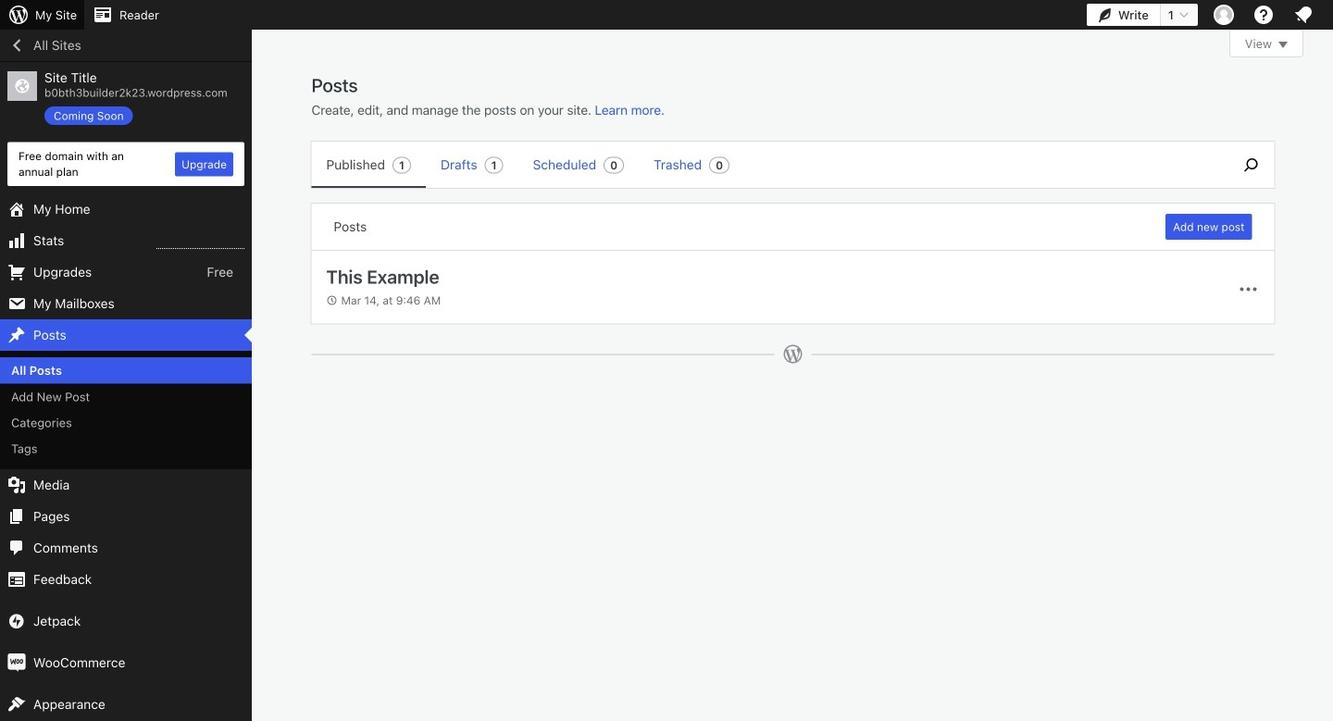Task type: describe. For each thing, give the bounding box(es) containing it.
help image
[[1253, 4, 1276, 26]]

1 img image from the top
[[7, 612, 26, 631]]

open search image
[[1229, 154, 1275, 176]]

3 list item from the top
[[1326, 278, 1334, 365]]

my profile image
[[1214, 5, 1235, 25]]

2 img image from the top
[[7, 654, 26, 672]]

1 list item from the top
[[1326, 94, 1334, 162]]

4 list item from the top
[[1326, 365, 1334, 433]]

highest hourly views 0 image
[[157, 237, 245, 249]]



Task type: locate. For each thing, give the bounding box(es) containing it.
closed image
[[1279, 42, 1289, 48]]

list item
[[1326, 94, 1334, 162], [1326, 191, 1334, 278], [1326, 278, 1334, 365], [1326, 365, 1334, 433]]

img image
[[7, 612, 26, 631], [7, 654, 26, 672]]

0 vertical spatial img image
[[7, 612, 26, 631]]

toggle menu image
[[1238, 278, 1260, 300]]

2 list item from the top
[[1326, 191, 1334, 278]]

main content
[[311, 30, 1304, 383]]

None search field
[[1229, 142, 1275, 188]]

manage your notifications image
[[1293, 4, 1315, 26]]

1 vertical spatial img image
[[7, 654, 26, 672]]

menu
[[312, 142, 1220, 188]]



